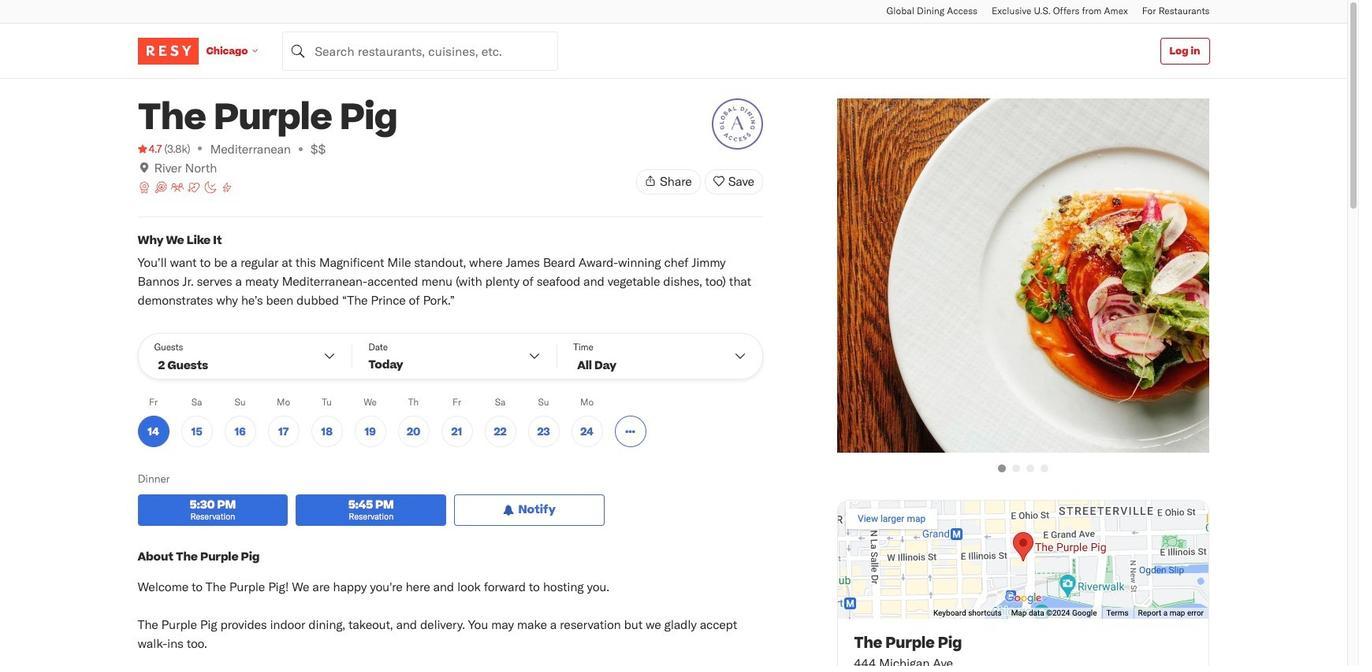 Task type: describe. For each thing, give the bounding box(es) containing it.
4.7 out of 5 stars image
[[138, 141, 162, 157]]



Task type: locate. For each thing, give the bounding box(es) containing it.
None field
[[282, 31, 558, 71]]

Search restaurants, cuisines, etc. text field
[[282, 31, 558, 71]]



Task type: vqa. For each thing, say whether or not it's contained in the screenshot.
4.9 out of 5 stars image
no



